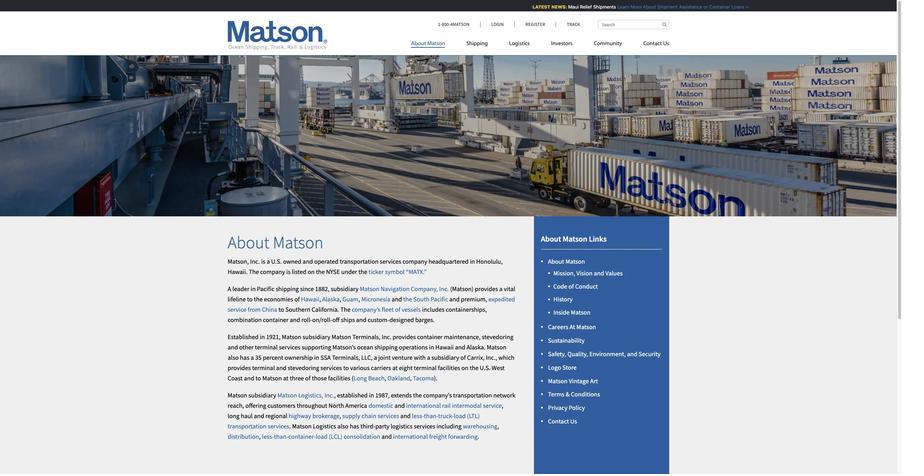 Task type: describe. For each thing, give the bounding box(es) containing it.
matson up reach,
[[228, 392, 247, 400]]

inc. inside the established in 1921, matson subsidiary matson terminals, inc. provides container maintenance, stevedoring and other terminal services supporting matson's ocean shipping operations in hawaii and alaska. matson also has a 35 percent ownership in ssa terminals, llc, a joint venture with a subsidiary of carrix, inc., which provides terminal and stevedoring services to various carriers at eight terminal facilities on the u.s. west coast and to matson at three of those facilities (
[[382, 333, 392, 341]]

contact inside top menu navigation
[[644, 41, 662, 47]]

quality,
[[568, 350, 588, 358]]

which
[[499, 354, 515, 362]]

and right coast
[[244, 374, 254, 382]]

latest
[[527, 4, 545, 10]]

matson up vision
[[566, 257, 585, 265]]

1 vertical spatial terminals,
[[332, 354, 360, 362]]

in inside , established in 1987, extends the company's transportation network reach, offering customers throughout north america
[[369, 392, 374, 400]]

highway
[[289, 412, 311, 420]]

matson vintage art link
[[548, 377, 598, 385]]

in left 1921,
[[260, 333, 265, 341]]

inc. inside "matson, inc. is a u.s. owned and operated transportation services company headquartered in honolulu, hawaii. the company is listed on the nyse under the"
[[250, 257, 260, 266]]

rail
[[442, 402, 451, 410]]

top menu navigation
[[411, 37, 669, 52]]

third-
[[361, 422, 375, 430]]

track
[[567, 21, 580, 27]]

matson subsidiary matson logistics, inc.
[[228, 392, 334, 400]]

container-
[[288, 433, 316, 441]]

of inside (matson) provides a vital lifeline to the economies of
[[295, 295, 300, 303]]

supporting
[[302, 343, 331, 352]]

0 vertical spatial pacific
[[257, 285, 275, 293]]

subsidiary up ).
[[432, 354, 459, 362]]

and down the 'percent'
[[276, 364, 286, 372]]

honolulu,
[[476, 257, 503, 266]]

designed
[[390, 316, 414, 324]]

maui
[[563, 4, 574, 10]]

of inside about matson links "section"
[[569, 282, 574, 290]]

investors link
[[541, 37, 583, 52]]

has inside the established in 1921, matson subsidiary matson terminals, inc. provides container maintenance, stevedoring and other terminal services supporting matson's ocean shipping operations in hawaii and alaska. matson also has a 35 percent ownership in ssa terminals, llc, a joint venture with a subsidiary of carrix, inc., which provides terminal and stevedoring services to various carriers at eight terminal facilities on the u.s. west coast and to matson at three of those facilities (
[[240, 354, 249, 362]]

matson up 'terms'
[[548, 377, 568, 385]]

safety, quality, environment, and security link
[[548, 350, 661, 358]]

transportation inside "matson, inc. is a u.s. owned and operated transportation services company headquartered in honolulu, hawaii. the company is listed on the nyse under the"
[[340, 257, 379, 266]]

a inside "matson, inc. is a u.s. owned and operated transportation services company headquartered in honolulu, hawaii. the company is listed on the nyse under the"
[[267, 257, 270, 266]]

logo store link
[[548, 364, 577, 372]]

expedited service from china
[[228, 295, 515, 314]]

coast
[[228, 374, 243, 382]]

expedited service from china link
[[228, 295, 515, 314]]

extends
[[391, 392, 412, 400]]

links
[[589, 234, 607, 244]]

includes
[[422, 305, 445, 314]]

long
[[228, 412, 240, 420]]

throughout
[[297, 402, 327, 410]]

1 horizontal spatial about matson link
[[548, 257, 585, 265]]

to down 35
[[256, 374, 261, 382]]

at
[[570, 323, 575, 331]]

domestic
[[369, 402, 393, 410]]

services down ssa
[[321, 364, 342, 372]]

0 horizontal spatial facilities
[[328, 374, 351, 382]]

(matson) provides a vital lifeline to the economies of
[[228, 285, 515, 303]]

relief
[[575, 4, 587, 10]]

matson left links
[[563, 234, 588, 244]]

us inside top menu navigation
[[663, 41, 669, 47]]

combination
[[228, 316, 262, 324]]

services inside "matson, inc. is a u.s. owned and operated transportation services company headquartered in honolulu, hawaii. the company is listed on the nyse under the"
[[380, 257, 401, 266]]

shipments
[[588, 4, 611, 10]]

long
[[354, 374, 367, 382]]

lifeline
[[228, 295, 246, 303]]

1 horizontal spatial at
[[392, 364, 398, 372]]

0 vertical spatial contact us link
[[633, 37, 669, 52]]

shipment
[[652, 4, 673, 10]]

container inside the established in 1921, matson subsidiary matson terminals, inc. provides container maintenance, stevedoring and other terminal services supporting matson's ocean shipping operations in hawaii and alaska. matson also has a 35 percent ownership in ssa terminals, llc, a joint venture with a subsidiary of carrix, inc., which provides terminal and stevedoring services to various carriers at eight terminal facilities on the u.s. west coast and to matson at three of those facilities (
[[417, 333, 443, 341]]

, inside , established in 1987, extends the company's transportation network reach, offering customers throughout north america
[[334, 392, 336, 400]]

less- inside the less-than-truck-load (ltl) transportation services
[[412, 412, 424, 420]]

matson up owned
[[273, 232, 324, 253]]

truck-
[[438, 412, 454, 420]]

ocean
[[357, 343, 373, 352]]

a left 35
[[251, 354, 254, 362]]

consolidation
[[344, 433, 380, 441]]

logistics link
[[499, 37, 541, 52]]

subsidiary up supporting
[[303, 333, 330, 341]]

u.s. inside "matson, inc. is a u.s. owned and operated transportation services company headquartered in honolulu, hawaii. the company is listed on the nyse under the"
[[271, 257, 282, 266]]

matson right 1921,
[[282, 333, 301, 341]]

login link
[[480, 21, 515, 27]]

supply
[[343, 412, 360, 420]]

load inside the less-than-truck-load (ltl) transportation services
[[454, 412, 466, 420]]

and inside "matson, inc. is a u.s. owned and operated transportation services company headquartered in honolulu, hawaii. the company is listed on the nyse under the"
[[303, 257, 313, 266]]

0 vertical spatial terminals,
[[353, 333, 381, 341]]

1 vertical spatial service
[[483, 402, 502, 410]]

1 horizontal spatial facilities
[[438, 364, 460, 372]]

contact us inside top menu navigation
[[644, 41, 669, 47]]

containerships,
[[446, 305, 487, 314]]

of right three
[[305, 374, 311, 382]]

and inside , long haul and regional
[[254, 412, 264, 420]]

and down southern
[[290, 316, 300, 324]]

matson up the customers
[[278, 392, 297, 400]]

careers
[[548, 323, 569, 331]]

careers at matson link
[[548, 323, 596, 331]]

a right llc,
[[374, 354, 377, 362]]

1 vertical spatial at
[[283, 374, 289, 382]]

terminal down 35
[[252, 364, 275, 372]]

warehousing link
[[463, 422, 498, 430]]

matson up at
[[571, 308, 591, 317]]

0 horizontal spatial stevedoring
[[288, 364, 319, 372]]

international freight forwarding link
[[393, 433, 478, 441]]

35
[[255, 354, 262, 362]]

about matson links
[[541, 234, 607, 244]]

and down (matson)
[[450, 295, 460, 303]]

and left 'other'
[[228, 343, 238, 352]]

matson up 'matson subsidiary matson logistics, inc.'
[[262, 374, 282, 382]]

careers at matson
[[548, 323, 596, 331]]

long beach , oakland , tacoma ).
[[354, 374, 438, 382]]

about matson inside "section"
[[548, 257, 585, 265]]

oakland link
[[388, 374, 410, 382]]

matson up "matson's"
[[332, 333, 351, 341]]

transportation inside , established in 1987, extends the company's transportation network reach, offering customers throughout north america
[[453, 392, 492, 400]]

shipping inside the established in 1921, matson subsidiary matson terminals, inc. provides container maintenance, stevedoring and other terminal services supporting matson's ocean shipping operations in hawaii and alaska. matson also has a 35 percent ownership in ssa terminals, llc, a joint venture with a subsidiary of carrix, inc., which provides terminal and stevedoring services to various carriers at eight terminal facilities on the u.s. west coast and to matson at three of those facilities (
[[375, 343, 398, 352]]

0 horizontal spatial .
[[289, 422, 291, 430]]

established
[[228, 333, 259, 341]]

also inside . matson logistics also has third-party logistics services including warehousing , distribution , less-than-container-load (lcl) consolidation and international freight forwarding .
[[338, 422, 349, 430]]

matson right at
[[577, 323, 596, 331]]

america
[[345, 402, 367, 410]]

chain
[[362, 412, 376, 420]]

1 vertical spatial .
[[478, 433, 479, 441]]

vision
[[577, 269, 593, 277]]

shipping
[[467, 41, 488, 47]]

terminal up tacoma link
[[414, 364, 437, 372]]

subsidiary up offering
[[249, 392, 276, 400]]

matson, inc. is a u.s. owned and operated transportation services company headquartered in honolulu, hawaii. the company is listed on the nyse under the
[[228, 257, 503, 276]]

three
[[290, 374, 304, 382]]

of left the 'carrix,'
[[461, 354, 466, 362]]

includes containerships, combination container and roll-on/roll-off ships and custom-designed barges.
[[228, 305, 487, 324]]

micronesia
[[361, 295, 390, 303]]

inside matson
[[554, 308, 591, 317]]

percent
[[263, 354, 283, 362]]

&
[[566, 390, 570, 399]]

inc. up the north
[[325, 392, 334, 400]]

supply chain services link
[[343, 412, 399, 420]]

matson up micronesia
[[360, 285, 379, 293]]

and up logistics
[[400, 412, 411, 420]]

than- inside . matson logistics also has third-party logistics services including warehousing , distribution , less-than-container-load (lcl) consolidation and international freight forwarding .
[[274, 433, 288, 441]]

the inside "matson, inc. is a u.s. owned and operated transportation services company headquartered in honolulu, hawaii. the company is listed on the nyse under the"
[[249, 268, 259, 276]]

sustainability
[[548, 337, 585, 345]]

1921,
[[266, 333, 281, 341]]

in inside "matson, inc. is a u.s. owned and operated transportation services company headquartered in honolulu, hawaii. the company is listed on the nyse under the"
[[470, 257, 475, 266]]

services up the party
[[378, 412, 399, 420]]

privacy policy link
[[548, 404, 585, 412]]

beach
[[368, 374, 385, 382]]

micronesia link
[[361, 295, 390, 303]]

less-than-container-load (lcl) consolidation link
[[262, 433, 380, 441]]

, long haul and regional
[[228, 402, 504, 420]]

llc,
[[361, 354, 373, 362]]

0 horizontal spatial provides
[[228, 364, 251, 372]]

west
[[492, 364, 505, 372]]

search image
[[663, 22, 667, 27]]

of right the fleet
[[395, 305, 401, 314]]

and down maintenance,
[[455, 343, 465, 352]]

us inside about matson links "section"
[[570, 417, 577, 426]]

less- inside . matson logistics also has third-party logistics services including warehousing , distribution , less-than-container-load (lcl) consolidation and international freight forwarding .
[[262, 433, 274, 441]]

0 vertical spatial company
[[403, 257, 427, 266]]

international rail intermodal service link
[[406, 402, 502, 410]]

hawaii , alaska , guam , micronesia and the south pacific and premium,
[[301, 295, 489, 303]]

0 vertical spatial international
[[406, 402, 441, 410]]

0 vertical spatial hawaii
[[301, 295, 319, 303]]

0 vertical spatial is
[[261, 257, 265, 266]]

to left various in the bottom left of the page
[[343, 364, 349, 372]]

to southern california. the company's fleet of vessels
[[277, 305, 421, 314]]

has inside . matson logistics also has third-party logistics services including warehousing , distribution , less-than-container-load (lcl) consolidation and international freight forwarding .
[[350, 422, 359, 430]]

inc. left (matson)
[[439, 285, 449, 293]]

listed
[[292, 268, 307, 276]]



Task type: vqa. For each thing, say whether or not it's contained in the screenshot.
the topmost About Matson
yes



Task type: locate. For each thing, give the bounding box(es) containing it.
0 horizontal spatial also
[[228, 354, 239, 362]]

1 horizontal spatial contact us
[[644, 41, 669, 47]]

0 horizontal spatial load
[[316, 433, 328, 441]]

container
[[704, 4, 725, 10]]

offering
[[245, 402, 266, 410]]

company,
[[411, 285, 438, 293]]

2 horizontal spatial provides
[[475, 285, 498, 293]]

domestic link
[[369, 402, 393, 410]]

1 vertical spatial company's
[[423, 392, 452, 400]]

owned
[[283, 257, 301, 266]]

, established in 1987, extends the company's transportation network reach, offering customers throughout north america
[[228, 392, 516, 410]]

service inside expedited service from china
[[228, 305, 247, 314]]

1-800-4matson link
[[438, 21, 480, 27]]

than- down domestic and international rail intermodal service
[[424, 412, 438, 420]]

0 vertical spatial contact
[[644, 41, 662, 47]]

about matson link
[[411, 37, 456, 52], [548, 257, 585, 265]]

matson vintage art
[[548, 377, 598, 385]]

less- up logistics
[[412, 412, 424, 420]]

1 horizontal spatial logistics
[[509, 41, 530, 47]]

u.s. inside the established in 1921, matson subsidiary matson terminals, inc. provides container maintenance, stevedoring and other terminal services supporting matson's ocean shipping operations in hawaii and alaska. matson also has a 35 percent ownership in ssa terminals, llc, a joint venture with a subsidiary of carrix, inc., which provides terminal and stevedoring services to various carriers at eight terminal facilities on the u.s. west coast and to matson at three of those facilities (
[[480, 364, 491, 372]]

and right vision
[[594, 269, 604, 277]]

services up ownership
[[279, 343, 301, 352]]

has down supply
[[350, 422, 359, 430]]

news:
[[546, 4, 562, 10]]

"matx."
[[406, 268, 427, 276]]

).
[[434, 374, 438, 382]]

than- down regional
[[274, 433, 288, 441]]

logistics inside . matson logistics also has third-party logistics services including warehousing , distribution , less-than-container-load (lcl) consolidation and international freight forwarding .
[[313, 422, 336, 430]]

0 vertical spatial .
[[289, 422, 291, 430]]

transportation
[[340, 257, 379, 266], [453, 392, 492, 400], [228, 422, 267, 430]]

about inside top menu navigation
[[411, 41, 426, 47]]

to
[[247, 295, 253, 303], [279, 305, 284, 314], [343, 364, 349, 372], [256, 374, 261, 382]]

us down policy
[[570, 417, 577, 426]]

0 horizontal spatial logistics
[[313, 422, 336, 430]]

0 vertical spatial container
[[263, 316, 289, 324]]

less- down regional
[[262, 433, 274, 441]]

in left honolulu,
[[470, 257, 475, 266]]

1 vertical spatial company
[[260, 268, 285, 276]]

in left 1987,
[[369, 392, 374, 400]]

0 vertical spatial us
[[663, 41, 669, 47]]

about matson up mission,
[[548, 257, 585, 265]]

0 vertical spatial shipping
[[276, 285, 299, 293]]

mission, vision and values link
[[554, 269, 623, 277]]

load down international rail intermodal service link
[[454, 412, 466, 420]]

service down network
[[483, 402, 502, 410]]

inc.
[[250, 257, 260, 266], [439, 285, 449, 293], [382, 333, 392, 341], [325, 392, 334, 400]]

also
[[228, 354, 239, 362], [338, 422, 349, 430]]

1 vertical spatial facilities
[[328, 374, 351, 382]]

the inside , established in 1987, extends the company's transportation network reach, offering customers throughout north america
[[413, 392, 422, 400]]

1 vertical spatial less-
[[262, 433, 274, 441]]

1 horizontal spatial contact us link
[[633, 37, 669, 52]]

and down extends
[[395, 402, 405, 410]]

is right matson,
[[261, 257, 265, 266]]

0 horizontal spatial than-
[[274, 433, 288, 441]]

hawaii.
[[228, 268, 248, 276]]

services down regional
[[268, 422, 289, 430]]

1 vertical spatial also
[[338, 422, 349, 430]]

1 horizontal spatial service
[[483, 402, 502, 410]]

company's inside , established in 1987, extends the company's transportation network reach, offering customers throughout north america
[[423, 392, 452, 400]]

1 vertical spatial contact us link
[[548, 417, 577, 426]]

1 horizontal spatial pacific
[[431, 295, 448, 303]]

1-
[[438, 21, 442, 27]]

about matson up owned
[[228, 232, 324, 253]]

company down owned
[[260, 268, 285, 276]]

1 vertical spatial international
[[393, 433, 428, 441]]

register
[[526, 21, 545, 27]]

track link
[[556, 21, 580, 27]]

and down navigation
[[392, 295, 402, 303]]

of right code
[[569, 282, 574, 290]]

hawaii
[[301, 295, 319, 303], [436, 343, 454, 352]]

0 horizontal spatial shipping
[[276, 285, 299, 293]]

and inside . matson logistics also has third-party logistics services including warehousing , distribution , less-than-container-load (lcl) consolidation and international freight forwarding .
[[382, 433, 392, 441]]

mission,
[[554, 269, 575, 277]]

logistics,
[[298, 392, 323, 400]]

1 vertical spatial stevedoring
[[288, 364, 319, 372]]

other
[[239, 343, 254, 352]]

1 horizontal spatial contact
[[644, 41, 662, 47]]

logistics down brokerage at the bottom of the page
[[313, 422, 336, 430]]

on inside the established in 1921, matson subsidiary matson terminals, inc. provides container maintenance, stevedoring and other terminal services supporting matson's ocean shipping operations in hawaii and alaska. matson also has a 35 percent ownership in ssa terminals, llc, a joint venture with a subsidiary of carrix, inc., which provides terminal and stevedoring services to various carriers at eight terminal facilities on the u.s. west coast and to matson at three of those facilities (
[[462, 364, 469, 372]]

established in 1921, matson subsidiary matson terminals, inc. provides container maintenance, stevedoring and other terminal services supporting matson's ocean shipping operations in hawaii and alaska. matson also has a 35 percent ownership in ssa terminals, llc, a joint venture with a subsidiary of carrix, inc., which provides terminal and stevedoring services to various carriers at eight terminal facilities on the u.s. west coast and to matson at three of those facilities (
[[228, 333, 515, 382]]

in left ssa
[[314, 354, 319, 362]]

, inside , long haul and regional
[[502, 402, 504, 410]]

than- inside the less-than-truck-load (ltl) transportation services
[[424, 412, 438, 420]]

and right the ships
[[356, 316, 366, 324]]

the left ticker
[[359, 268, 367, 276]]

0 horizontal spatial hawaii
[[301, 295, 319, 303]]

. down warehousing "link"
[[478, 433, 479, 441]]

0 vertical spatial load
[[454, 412, 466, 420]]

0 horizontal spatial us
[[570, 417, 577, 426]]

about matson inside top menu navigation
[[411, 41, 445, 47]]

the up "from"
[[254, 295, 263, 303]]

history
[[554, 295, 573, 304]]

at left three
[[283, 374, 289, 382]]

1 horizontal spatial us
[[663, 41, 669, 47]]

0 vertical spatial transportation
[[340, 257, 379, 266]]

1 horizontal spatial container
[[417, 333, 443, 341]]

stevedoring down ownership
[[288, 364, 319, 372]]

inc. right matson,
[[250, 257, 260, 266]]

to up "from"
[[247, 295, 253, 303]]

1 vertical spatial provides
[[393, 333, 416, 341]]

container down the barges.
[[417, 333, 443, 341]]

Search search field
[[598, 20, 669, 29]]

matson up inc.,
[[487, 343, 507, 352]]

about matson link down 1-
[[411, 37, 456, 52]]

1 horizontal spatial transportation
[[340, 257, 379, 266]]

inside
[[554, 308, 570, 317]]

0 vertical spatial u.s.
[[271, 257, 282, 266]]

1 horizontal spatial less-
[[412, 412, 424, 420]]

matson inside top menu navigation
[[427, 41, 445, 47]]

freight
[[429, 433, 447, 441]]

2 horizontal spatial transportation
[[453, 392, 492, 400]]

services inside . matson logistics also has third-party logistics services including warehousing , distribution , less-than-container-load (lcl) consolidation and international freight forwarding .
[[414, 422, 435, 430]]

code
[[554, 282, 567, 290]]

contact us inside about matson links "section"
[[548, 417, 577, 426]]

subsidiary up the guam
[[331, 285, 359, 293]]

0 vertical spatial about matson link
[[411, 37, 456, 52]]

ticker symbol "matx."
[[369, 268, 427, 276]]

about matson
[[411, 41, 445, 47], [228, 232, 324, 253], [548, 257, 585, 265]]

logistics
[[509, 41, 530, 47], [313, 422, 336, 430]]

transportation down haul
[[228, 422, 267, 430]]

international inside . matson logistics also has third-party logistics services including warehousing , distribution , less-than-container-load (lcl) consolidation and international freight forwarding .
[[393, 433, 428, 441]]

a inside (matson) provides a vital lifeline to the economies of
[[499, 285, 503, 293]]

0 horizontal spatial contact
[[548, 417, 569, 426]]

carrix,
[[467, 354, 485, 362]]

1 vertical spatial has
[[350, 422, 359, 430]]

0 vertical spatial company's
[[352, 305, 381, 314]]

contact down privacy on the right bottom
[[548, 417, 569, 426]]

on inside "matson, inc. is a u.s. owned and operated transportation services company headquartered in honolulu, hawaii. the company is listed on the nyse under the"
[[308, 268, 315, 276]]

0 vertical spatial has
[[240, 354, 249, 362]]

maintenance,
[[444, 333, 481, 341]]

1 vertical spatial than-
[[274, 433, 288, 441]]

terminal up the 'percent'
[[255, 343, 278, 352]]

0 horizontal spatial pacific
[[257, 285, 275, 293]]

stevedoring up inc.,
[[482, 333, 514, 341]]

. down highway at the bottom
[[289, 422, 291, 430]]

roll-
[[301, 316, 312, 324]]

1 vertical spatial the
[[341, 305, 351, 314]]

various
[[350, 364, 370, 372]]

2 vertical spatial about matson
[[548, 257, 585, 265]]

pacific up economies
[[257, 285, 275, 293]]

the inside the established in 1921, matson subsidiary matson terminals, inc. provides container maintenance, stevedoring and other terminal services supporting matson's ocean shipping operations in hawaii and alaska. matson also has a 35 percent ownership in ssa terminals, llc, a joint venture with a subsidiary of carrix, inc., which provides terminal and stevedoring services to various carriers at eight terminal facilities on the u.s. west coast and to matson at three of those facilities (
[[470, 364, 479, 372]]

headquartered
[[429, 257, 469, 266]]

custom-
[[368, 316, 390, 324]]

barges.
[[415, 316, 435, 324]]

since
[[300, 285, 314, 293]]

matson up container-
[[292, 422, 312, 430]]

1 vertical spatial about matson link
[[548, 257, 585, 265]]

the down matson navigation company, inc. link
[[403, 295, 412, 303]]

in right operations
[[429, 343, 434, 352]]

also inside the established in 1921, matson subsidiary matson terminals, inc. provides container maintenance, stevedoring and other terminal services supporting matson's ocean shipping operations in hawaii and alaska. matson also has a 35 percent ownership in ssa terminals, llc, a joint venture with a subsidiary of carrix, inc., which provides terminal and stevedoring services to various carriers at eight terminal facilities on the u.s. west coast and to matson at three of those facilities (
[[228, 354, 239, 362]]

about matson link up mission,
[[548, 257, 585, 265]]

1 horizontal spatial stevedoring
[[482, 333, 514, 341]]

hawaii down since
[[301, 295, 319, 303]]

in right leader
[[251, 285, 256, 293]]

matson inside . matson logistics also has third-party logistics services including warehousing , distribution , less-than-container-load (lcl) consolidation and international freight forwarding .
[[292, 422, 312, 430]]

also up '(lcl)'
[[338, 422, 349, 430]]

1 horizontal spatial about matson
[[411, 41, 445, 47]]

highway brokerage , supply chain services and
[[289, 412, 412, 420]]

about matson links section
[[525, 217, 678, 474]]

or
[[698, 4, 703, 10]]

1 horizontal spatial hawaii
[[436, 343, 454, 352]]

provides inside (matson) provides a vital lifeline to the economies of
[[475, 285, 498, 293]]

about matson down 1-
[[411, 41, 445, 47]]

terminals, down "matson's"
[[332, 354, 360, 362]]

matson,
[[228, 257, 249, 266]]

matson's
[[333, 343, 356, 352]]

the down operated in the bottom left of the page
[[316, 268, 325, 276]]

store
[[563, 364, 577, 372]]

domestic and international rail intermodal service
[[369, 402, 502, 410]]

provides
[[475, 285, 498, 293], [393, 333, 416, 341], [228, 364, 251, 372]]

1 horizontal spatial .
[[478, 433, 479, 441]]

0 vertical spatial facilities
[[438, 364, 460, 372]]

a
[[228, 285, 231, 293]]

0 horizontal spatial has
[[240, 354, 249, 362]]

shipping
[[276, 285, 299, 293], [375, 343, 398, 352]]

transportation inside the less-than-truck-load (ltl) transportation services
[[228, 422, 267, 430]]

0 horizontal spatial about matson link
[[411, 37, 456, 52]]

network
[[493, 392, 516, 400]]

0 vertical spatial less-
[[412, 412, 424, 420]]

a right "with"
[[427, 354, 430, 362]]

inc. down custom-
[[382, 333, 392, 341]]

vintage
[[569, 377, 589, 385]]

services
[[380, 257, 401, 266], [279, 343, 301, 352], [321, 364, 342, 372], [378, 412, 399, 420], [268, 422, 289, 430], [414, 422, 435, 430]]

1 horizontal spatial is
[[286, 268, 291, 276]]

venture
[[392, 354, 413, 362]]

is left listed
[[286, 268, 291, 276]]

community
[[594, 41, 622, 47]]

ticker
[[369, 268, 384, 276]]

highway brokerage link
[[289, 412, 340, 420]]

stevedoring
[[482, 333, 514, 341], [288, 364, 319, 372]]

0 horizontal spatial service
[[228, 305, 247, 314]]

hawaii down maintenance,
[[436, 343, 454, 352]]

0 vertical spatial service
[[228, 305, 247, 314]]

0 horizontal spatial container
[[263, 316, 289, 324]]

and left security
[[627, 350, 638, 358]]

load inside . matson logistics also has third-party logistics services including warehousing , distribution , less-than-container-load (lcl) consolidation and international freight forwarding .
[[316, 433, 328, 441]]

0 horizontal spatial contact us link
[[548, 417, 577, 426]]

policy
[[569, 404, 585, 412]]

services up international freight forwarding link
[[414, 422, 435, 430]]

0 vertical spatial contact us
[[644, 41, 669, 47]]

off
[[332, 316, 340, 324]]

logistics down "register" 'link'
[[509, 41, 530, 47]]

security
[[639, 350, 661, 358]]

a left owned
[[267, 257, 270, 266]]

0 vertical spatial about matson
[[411, 41, 445, 47]]

0 horizontal spatial about matson
[[228, 232, 324, 253]]

pacific up includes
[[431, 295, 448, 303]]

0 horizontal spatial u.s.
[[271, 257, 282, 266]]

at up long beach , oakland , tacoma ).
[[392, 364, 398, 372]]

on down the 'carrix,'
[[462, 364, 469, 372]]

1 vertical spatial container
[[417, 333, 443, 341]]

0 horizontal spatial company
[[260, 268, 285, 276]]

a leader in pacific shipping since 1882, subsidiary matson navigation company, inc.
[[228, 285, 449, 293]]

2 horizontal spatial about matson
[[548, 257, 585, 265]]

blue matson logo with ocean, shipping, truck, rail and logistics written beneath it. image
[[228, 21, 327, 50]]

learn
[[612, 4, 624, 10]]

1 vertical spatial about matson
[[228, 232, 324, 253]]

0 horizontal spatial the
[[249, 268, 259, 276]]

1 horizontal spatial has
[[350, 422, 359, 430]]

1 vertical spatial contact
[[548, 417, 569, 426]]

haul
[[241, 412, 253, 420]]

0 vertical spatial provides
[[475, 285, 498, 293]]

and up listed
[[303, 257, 313, 266]]

to inside (matson) provides a vital lifeline to the economies of
[[247, 295, 253, 303]]

0 vertical spatial than-
[[424, 412, 438, 420]]

0 vertical spatial at
[[392, 364, 398, 372]]

logistics inside top menu navigation
[[509, 41, 530, 47]]

the south pacific link
[[403, 295, 448, 303]]

shipping up economies
[[276, 285, 299, 293]]

customers
[[268, 402, 296, 410]]

provides up premium, at the right of the page
[[475, 285, 498, 293]]

1987,
[[375, 392, 390, 400]]

1 vertical spatial logistics
[[313, 422, 336, 430]]

None search field
[[598, 20, 669, 29]]

services inside the less-than-truck-load (ltl) transportation services
[[268, 422, 289, 430]]

0 vertical spatial logistics
[[509, 41, 530, 47]]

expedited
[[489, 295, 515, 303]]

premium,
[[461, 295, 487, 303]]

1 horizontal spatial shipping
[[375, 343, 398, 352]]

0 horizontal spatial on
[[308, 268, 315, 276]]

contact inside about matson links "section"
[[548, 417, 569, 426]]

us down search icon
[[663, 41, 669, 47]]

container inside includes containerships, combination container and roll-on/roll-off ships and custom-designed barges.
[[263, 316, 289, 324]]

1 horizontal spatial the
[[341, 305, 351, 314]]

assistance
[[674, 4, 697, 10]]

in
[[470, 257, 475, 266], [251, 285, 256, 293], [260, 333, 265, 341], [429, 343, 434, 352], [314, 354, 319, 362], [369, 392, 374, 400]]

facilities
[[438, 364, 460, 372], [328, 374, 351, 382]]

under
[[341, 268, 357, 276]]

shipping up joint
[[375, 343, 398, 352]]

0 vertical spatial stevedoring
[[482, 333, 514, 341]]

0 vertical spatial on
[[308, 268, 315, 276]]

environment,
[[590, 350, 626, 358]]

1 vertical spatial shipping
[[375, 343, 398, 352]]

1 horizontal spatial company's
[[423, 392, 452, 400]]

hawaii inside the established in 1921, matson subsidiary matson terminals, inc. provides container maintenance, stevedoring and other terminal services supporting matson's ocean shipping operations in hawaii and alaska. matson also has a 35 percent ownership in ssa terminals, llc, a joint venture with a subsidiary of carrix, inc., which provides terminal and stevedoring services to various carriers at eight terminal facilities on the u.s. west coast and to matson at three of those facilities (
[[436, 343, 454, 352]]

the up the ships
[[341, 305, 351, 314]]

transportation up intermodal
[[453, 392, 492, 400]]

and down offering
[[254, 412, 264, 420]]

1 vertical spatial pacific
[[431, 295, 448, 303]]

1 horizontal spatial u.s.
[[480, 364, 491, 372]]

the right hawaii.
[[249, 268, 259, 276]]

warehousing
[[463, 422, 498, 430]]

contact down search search box
[[644, 41, 662, 47]]

contact us
[[644, 41, 669, 47], [548, 417, 577, 426]]

on
[[308, 268, 315, 276], [462, 364, 469, 372]]

the inside (matson) provides a vital lifeline to the economies of
[[254, 295, 263, 303]]

alaska.
[[467, 343, 486, 352]]

also up coast
[[228, 354, 239, 362]]

u.s. down inc.,
[[480, 364, 491, 372]]

1 horizontal spatial also
[[338, 422, 349, 430]]

1 vertical spatial on
[[462, 364, 469, 372]]

terms & conditions
[[548, 390, 600, 399]]

inside matson link
[[554, 308, 591, 317]]

eight
[[399, 364, 413, 372]]

1 vertical spatial hawaii
[[436, 343, 454, 352]]

1 horizontal spatial load
[[454, 412, 466, 420]]

contact us down privacy policy link
[[548, 417, 577, 426]]

terms
[[548, 390, 565, 399]]

u.s. left owned
[[271, 257, 282, 266]]

established
[[337, 392, 368, 400]]

contact us link down privacy policy link
[[548, 417, 577, 426]]

1 horizontal spatial than-
[[424, 412, 438, 420]]

1 horizontal spatial company
[[403, 257, 427, 266]]

the
[[249, 268, 259, 276], [341, 305, 351, 314]]

cranes load and offload matson containers from the containership at the terminal. image
[[0, 44, 897, 217]]

1 vertical spatial contact us
[[548, 417, 577, 426]]

service down lifeline
[[228, 305, 247, 314]]

matson down 1-
[[427, 41, 445, 47]]

transportation up under
[[340, 257, 379, 266]]

to down economies
[[279, 305, 284, 314]]

international left rail
[[406, 402, 441, 410]]



